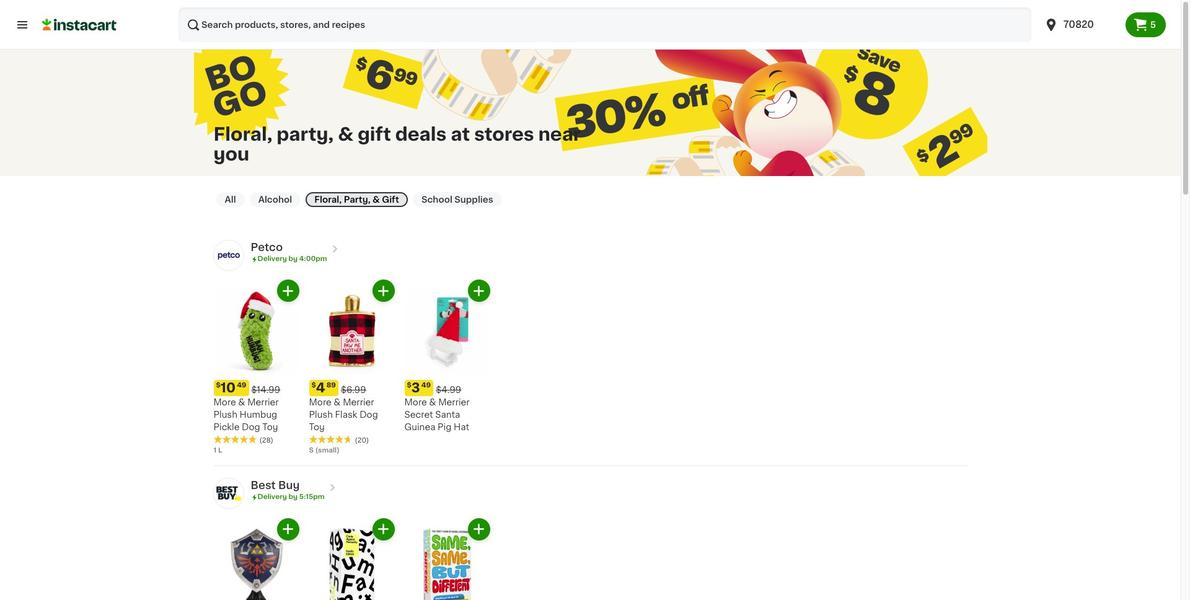 Task type: vqa. For each thing, say whether or not it's contained in the screenshot.
Toy
yes



Task type: describe. For each thing, give the bounding box(es) containing it.
stores
[[474, 125, 534, 143]]

item carousel region
[[196, 280, 968, 461]]

school
[[422, 195, 453, 204]]

& inside floral, party, & gift deals at stores near you
[[338, 125, 354, 143]]

petco
[[251, 243, 283, 252]]

by for best buy
[[289, 494, 298, 501]]

delivery by 5:15pm
[[258, 494, 325, 501]]

more for 10
[[214, 398, 236, 407]]

5:15pm
[[299, 494, 325, 501]]

party,
[[344, 195, 371, 204]]

you
[[214, 145, 250, 163]]

delivery by 4:00pm
[[258, 256, 327, 262]]

delivery for petco
[[258, 256, 287, 262]]

1
[[214, 447, 217, 454]]

at
[[451, 125, 470, 143]]

merrier for 10
[[248, 398, 279, 407]]

party,
[[277, 125, 334, 143]]

floral, party, & gift deals at stores near you
[[214, 125, 581, 163]]

more for 4
[[309, 398, 332, 407]]

70820
[[1064, 20, 1095, 29]]

89
[[327, 382, 336, 389]]

s
[[309, 447, 314, 454]]

school supplies link
[[413, 192, 502, 207]]

$ 4 89
[[312, 382, 336, 395]]

& for 3
[[429, 398, 436, 407]]

$ for 3
[[407, 382, 412, 389]]

10
[[221, 382, 236, 395]]

70820 button
[[1044, 7, 1119, 42]]

4:00pm
[[299, 256, 327, 262]]

gift
[[358, 125, 391, 143]]

by for petco
[[289, 256, 298, 262]]

gift
[[382, 195, 399, 204]]

near
[[539, 125, 581, 143]]

$ for 4
[[312, 382, 316, 389]]

pickle
[[214, 423, 240, 432]]

5 button
[[1126, 12, 1167, 37]]

deals
[[395, 125, 447, 143]]

merrier for 3
[[439, 398, 470, 407]]

$ 3 49
[[407, 382, 431, 395]]

$6.99
[[341, 386, 366, 395]]

toy inside 'more & merrier plush humbug pickle dog toy'
[[263, 423, 278, 432]]

& for 10
[[238, 398, 245, 407]]

alcohol
[[258, 195, 292, 204]]

secret
[[405, 411, 433, 420]]

add image inside 'product' group
[[280, 283, 296, 299]]



Task type: locate. For each thing, give the bounding box(es) containing it.
floral, for floral, party, & gift deals at stores near you
[[214, 125, 273, 143]]

2 $ from the left
[[312, 382, 316, 389]]

& inside 'more & merrier plush humbug pickle dog toy'
[[238, 398, 245, 407]]

$ up 'more & merrier plush humbug pickle dog toy'
[[216, 382, 221, 389]]

0 horizontal spatial more
[[214, 398, 236, 407]]

more & merrier secret santa guinea pig hat
[[405, 398, 470, 432]]

Search field
[[179, 7, 1032, 42]]

best buy image
[[214, 479, 243, 509]]

$14.99
[[251, 386, 280, 395]]

plush
[[214, 411, 238, 420], [309, 411, 333, 420]]

product group containing 10
[[214, 280, 299, 456]]

0 horizontal spatial toy
[[263, 423, 278, 432]]

1 horizontal spatial toy
[[309, 423, 325, 432]]

70820 button
[[1037, 7, 1126, 42]]

& down $ 10 49
[[238, 398, 245, 407]]

& inside more & merrier plush flask dog toy
[[334, 398, 341, 407]]

plush inside 'more & merrier plush humbug pickle dog toy'
[[214, 411, 238, 420]]

merrier down '$14.99' on the left bottom of page
[[248, 398, 279, 407]]

school supplies
[[422, 195, 494, 204]]

supplies
[[455, 195, 494, 204]]

delivery for best buy
[[258, 494, 287, 501]]

s (small)
[[309, 447, 340, 454]]

$10.49 original price: $14.99 element
[[214, 380, 299, 397]]

more
[[214, 398, 236, 407], [309, 398, 332, 407], [405, 398, 427, 407]]

0 vertical spatial by
[[289, 256, 298, 262]]

floral, inside floral, party, & gift deals at stores near you
[[214, 125, 273, 143]]

instacart logo image
[[42, 17, 117, 32]]

delivery
[[258, 256, 287, 262], [258, 494, 287, 501]]

product group containing 4
[[309, 280, 395, 456]]

floral,
[[214, 125, 273, 143], [315, 195, 342, 204]]

$4.99
[[436, 386, 462, 395]]

floral, party, & gift link
[[306, 192, 408, 207]]

(small)
[[315, 447, 340, 454]]

delivery down petco
[[258, 256, 287, 262]]

toy inside more & merrier plush flask dog toy
[[309, 423, 325, 432]]

1 49 from the left
[[237, 382, 247, 389]]

0 horizontal spatial 49
[[237, 382, 247, 389]]

1 vertical spatial by
[[289, 494, 298, 501]]

more down 4
[[309, 398, 332, 407]]

1 horizontal spatial 49
[[422, 382, 431, 389]]

2 horizontal spatial merrier
[[439, 398, 470, 407]]

3 merrier from the left
[[439, 398, 470, 407]]

0 vertical spatial floral,
[[214, 125, 273, 143]]

2 add image from the left
[[471, 283, 487, 299]]

(20)
[[355, 437, 369, 444]]

floral, party, & gift
[[315, 195, 399, 204]]

3
[[412, 382, 420, 395]]

1 more from the left
[[214, 398, 236, 407]]

2 plush from the left
[[309, 411, 333, 420]]

$ for 10
[[216, 382, 221, 389]]

more inside 'more & merrier plush humbug pickle dog toy'
[[214, 398, 236, 407]]

1 delivery from the top
[[258, 256, 287, 262]]

& inside more & merrier secret santa guinea pig hat
[[429, 398, 436, 407]]

4
[[316, 382, 325, 395]]

toy up s
[[309, 423, 325, 432]]

delivery down best buy
[[258, 494, 287, 501]]

1 horizontal spatial floral,
[[315, 195, 342, 204]]

& up the flask
[[334, 398, 341, 407]]

product group containing 3
[[405, 280, 490, 434]]

$4.89 original price: $6.99 element
[[309, 380, 395, 397]]

merrier down $6.99 at the bottom left
[[343, 398, 374, 407]]

2 by from the top
[[289, 494, 298, 501]]

0 vertical spatial dog
[[360, 411, 378, 420]]

more down 10
[[214, 398, 236, 407]]

$ inside $ 3 49
[[407, 382, 412, 389]]

1 merrier from the left
[[248, 398, 279, 407]]

5
[[1151, 20, 1157, 29]]

$ inside $ 10 49
[[216, 382, 221, 389]]

merrier
[[248, 398, 279, 407], [343, 398, 374, 407], [439, 398, 470, 407]]

humbug
[[240, 411, 277, 420]]

★★★★★
[[214, 436, 257, 444], [214, 436, 257, 444], [309, 436, 353, 444], [309, 436, 353, 444]]

2 toy from the left
[[309, 423, 325, 432]]

2 merrier from the left
[[343, 398, 374, 407]]

2 49 from the left
[[422, 382, 431, 389]]

1 horizontal spatial $
[[312, 382, 316, 389]]

1 horizontal spatial dog
[[360, 411, 378, 420]]

3 $ from the left
[[407, 382, 412, 389]]

1 plush from the left
[[214, 411, 238, 420]]

& left the gift
[[338, 125, 354, 143]]

guinea
[[405, 423, 436, 432]]

49
[[237, 382, 247, 389], [422, 382, 431, 389]]

dog right the flask
[[360, 411, 378, 420]]

1 horizontal spatial add image
[[471, 283, 487, 299]]

plush left the flask
[[309, 411, 333, 420]]

0 vertical spatial delivery
[[258, 256, 287, 262]]

1 by from the top
[[289, 256, 298, 262]]

0 horizontal spatial dog
[[242, 423, 260, 432]]

0 horizontal spatial merrier
[[248, 398, 279, 407]]

add image
[[376, 283, 391, 299], [471, 283, 487, 299]]

alcohol link
[[250, 192, 301, 207]]

toy up (28)
[[263, 423, 278, 432]]

$ inside $ 4 89
[[312, 382, 316, 389]]

more & merrier plush flask dog toy
[[309, 398, 378, 432]]

& for 4
[[334, 398, 341, 407]]

0 horizontal spatial $
[[216, 382, 221, 389]]

2 horizontal spatial more
[[405, 398, 427, 407]]

dog
[[360, 411, 378, 420], [242, 423, 260, 432]]

1 horizontal spatial plush
[[309, 411, 333, 420]]

buy
[[278, 481, 300, 491]]

1 vertical spatial floral,
[[315, 195, 342, 204]]

1 vertical spatial delivery
[[258, 494, 287, 501]]

49 for 10
[[237, 382, 247, 389]]

(28)
[[260, 437, 273, 444]]

2 delivery from the top
[[258, 494, 287, 501]]

merrier inside more & merrier secret santa guinea pig hat
[[439, 398, 470, 407]]

1 vertical spatial dog
[[242, 423, 260, 432]]

toy
[[263, 423, 278, 432], [309, 423, 325, 432]]

more for 3
[[405, 398, 427, 407]]

plush inside more & merrier plush flask dog toy
[[309, 411, 333, 420]]

49 for 3
[[422, 382, 431, 389]]

1 horizontal spatial merrier
[[343, 398, 374, 407]]

49 inside $ 10 49
[[237, 382, 247, 389]]

l
[[218, 447, 222, 454]]

1 toy from the left
[[263, 423, 278, 432]]

& left gift
[[373, 195, 380, 204]]

santa
[[436, 411, 460, 420]]

all link
[[216, 192, 245, 207]]

flask
[[335, 411, 358, 420]]

dog inside 'more & merrier plush humbug pickle dog toy'
[[242, 423, 260, 432]]

$3.49 original price: $4.99 element
[[405, 380, 490, 397]]

merrier down the $4.99
[[439, 398, 470, 407]]

dog inside more & merrier plush flask dog toy
[[360, 411, 378, 420]]

floral, party, & gift deals at stores near you main content
[[0, 0, 1181, 600]]

petco image
[[214, 241, 243, 270]]

49 right 10
[[237, 382, 247, 389]]

merrier inside 'more & merrier plush humbug pickle dog toy'
[[248, 398, 279, 407]]

add image for 4
[[376, 283, 391, 299]]

add image for 3
[[471, 283, 487, 299]]

merrier for 4
[[343, 398, 374, 407]]

floral, left party,
[[315, 195, 342, 204]]

$ 10 49
[[216, 382, 247, 395]]

floral, inside floral, party, & gift link
[[315, 195, 342, 204]]

best
[[251, 481, 276, 491]]

3 more from the left
[[405, 398, 427, 407]]

1 horizontal spatial more
[[309, 398, 332, 407]]

& inside floral, party, & gift link
[[373, 195, 380, 204]]

floral, for floral, party, & gift
[[315, 195, 342, 204]]

2 horizontal spatial $
[[407, 382, 412, 389]]

floral, up you
[[214, 125, 273, 143]]

& up secret
[[429, 398, 436, 407]]

0 horizontal spatial floral,
[[214, 125, 273, 143]]

1 add image from the left
[[376, 283, 391, 299]]

plush for 10
[[214, 411, 238, 420]]

by down buy
[[289, 494, 298, 501]]

more inside more & merrier secret santa guinea pig hat
[[405, 398, 427, 407]]

None search field
[[179, 7, 1032, 42]]

plush for 4
[[309, 411, 333, 420]]

1 $ from the left
[[216, 382, 221, 389]]

$
[[216, 382, 221, 389], [312, 382, 316, 389], [407, 382, 412, 389]]

49 inside $ 3 49
[[422, 382, 431, 389]]

by
[[289, 256, 298, 262], [289, 494, 298, 501]]

product group
[[214, 280, 299, 456], [309, 280, 395, 456], [405, 280, 490, 434], [214, 518, 299, 600], [309, 518, 395, 600], [405, 518, 490, 600]]

pig
[[438, 423, 452, 432]]

2 more from the left
[[309, 398, 332, 407]]

best buy
[[251, 481, 300, 491]]

dog down humbug
[[242, 423, 260, 432]]

0 horizontal spatial add image
[[376, 283, 391, 299]]

more & merrier plush humbug pickle dog toy
[[214, 398, 279, 432]]

by left 4:00pm
[[289, 256, 298, 262]]

$ left 89
[[312, 382, 316, 389]]

1 l
[[214, 447, 222, 454]]

hat
[[454, 423, 470, 432]]

49 right 3
[[422, 382, 431, 389]]

merrier inside more & merrier plush flask dog toy
[[343, 398, 374, 407]]

add image
[[280, 283, 296, 299], [280, 522, 296, 537], [376, 522, 391, 537], [471, 522, 487, 537]]

more up secret
[[405, 398, 427, 407]]

$ up secret
[[407, 382, 412, 389]]

0 horizontal spatial plush
[[214, 411, 238, 420]]

plush up pickle
[[214, 411, 238, 420]]

all
[[225, 195, 236, 204]]

&
[[338, 125, 354, 143], [373, 195, 380, 204], [238, 398, 245, 407], [334, 398, 341, 407], [429, 398, 436, 407]]

more inside more & merrier plush flask dog toy
[[309, 398, 332, 407]]



